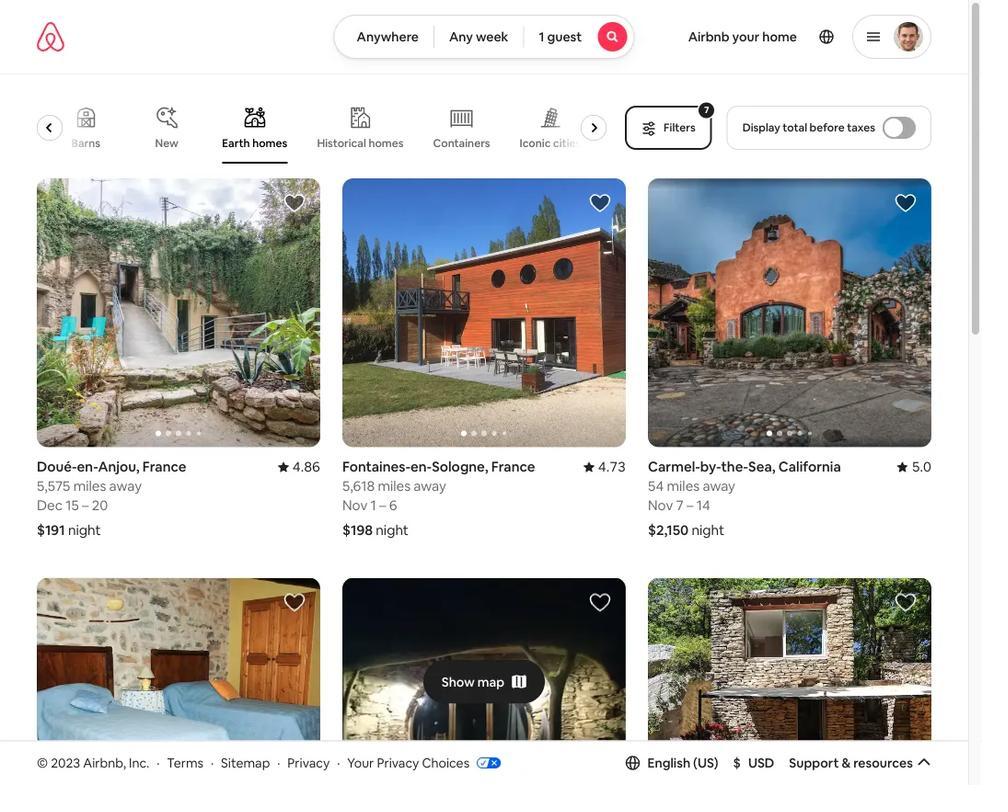 Task type: describe. For each thing, give the bounding box(es) containing it.
dec
[[37, 497, 63, 515]]

airbnb,
[[83, 755, 126, 772]]

by-
[[700, 458, 721, 476]]

home
[[762, 29, 797, 45]]

support
[[789, 755, 839, 772]]

4.86
[[292, 458, 320, 476]]

total
[[783, 121, 807, 135]]

add to wishlist: doué-en-anjou, france image
[[283, 192, 306, 214]]

4.73 out of 5 average rating image
[[583, 458, 626, 476]]

guest
[[547, 29, 582, 45]]

fontaines-
[[342, 458, 411, 476]]

support & resources button
[[789, 755, 931, 772]]

before
[[810, 121, 845, 135]]

barns
[[71, 136, 100, 150]]

homes for earth homes
[[252, 136, 287, 150]]

1 guest
[[539, 29, 582, 45]]

away for anjou,
[[109, 478, 142, 496]]

night for 6
[[376, 522, 409, 540]]

$
[[733, 755, 741, 772]]

airbnb your home
[[688, 29, 797, 45]]

english
[[648, 755, 690, 772]]

display total before taxes button
[[727, 106, 931, 150]]

earth homes
[[222, 136, 287, 150]]

7
[[676, 497, 684, 515]]

en- for doué-
[[77, 458, 98, 476]]

anywhere
[[357, 29, 419, 45]]

show map
[[442, 674, 505, 691]]

airbnb your home link
[[677, 17, 808, 56]]

english (us)
[[648, 755, 718, 772]]

your
[[347, 755, 374, 772]]

homes for historical homes
[[368, 136, 404, 150]]

doué-
[[37, 458, 77, 476]]

profile element
[[657, 0, 931, 74]]

any week
[[449, 29, 508, 45]]

terms
[[167, 755, 203, 772]]

sea,
[[748, 458, 775, 476]]

4.86 out of 5 average rating image
[[278, 458, 320, 476]]

resources
[[853, 755, 913, 772]]

night for 20
[[68, 522, 101, 540]]

sitemap
[[221, 755, 270, 772]]

6
[[389, 497, 397, 515]]

show map button
[[423, 660, 545, 705]]

&
[[842, 755, 851, 772]]

$ usd
[[733, 755, 774, 772]]

add to wishlist: fressac, france image
[[283, 592, 306, 614]]

1 inside button
[[539, 29, 544, 45]]

anjou,
[[98, 458, 140, 476]]

5,575
[[37, 478, 70, 496]]

english (us) button
[[625, 755, 718, 772]]

any
[[449, 29, 473, 45]]

miles inside carmel-by-the-sea, california 54 miles away nov 7 – 14 $2,150 night
[[667, 478, 700, 496]]

containers
[[433, 136, 490, 150]]

en- for fontaines-
[[411, 458, 432, 476]]

display total before taxes
[[742, 121, 875, 135]]

taxes
[[847, 121, 875, 135]]

show
[[442, 674, 475, 691]]

earth
[[222, 136, 250, 150]]

©
[[37, 755, 48, 772]]

your privacy choices
[[347, 755, 469, 772]]

add to wishlist: gordes, france image
[[895, 592, 917, 614]]

$2,150
[[648, 522, 689, 540]]

map
[[477, 674, 505, 691]]



Task type: locate. For each thing, give the bounding box(es) containing it.
2023
[[51, 755, 80, 772]]

your
[[732, 29, 760, 45]]

miles inside the doué-en-anjou, france 5,575 miles away dec 15 – 20 $191 night
[[73, 478, 106, 496]]

1 en- from the left
[[77, 458, 98, 476]]

night down 15 in the bottom left of the page
[[68, 522, 101, 540]]

·
[[157, 755, 160, 772], [211, 755, 214, 772], [277, 755, 280, 772], [337, 755, 340, 772]]

group containing historical homes
[[37, 92, 614, 164]]

(us)
[[693, 755, 718, 772]]

1 nov from the left
[[342, 497, 367, 515]]

0 horizontal spatial en-
[[77, 458, 98, 476]]

0 horizontal spatial privacy
[[287, 755, 330, 772]]

away down sologne,
[[414, 478, 446, 496]]

1 horizontal spatial –
[[379, 497, 386, 515]]

1 horizontal spatial nov
[[648, 497, 673, 515]]

0 horizontal spatial away
[[109, 478, 142, 496]]

terms link
[[167, 755, 203, 772]]

4.73
[[598, 458, 626, 476]]

inc.
[[129, 755, 149, 772]]

nov inside carmel-by-the-sea, california 54 miles away nov 7 – 14 $2,150 night
[[648, 497, 673, 515]]

night inside the fontaines-en-sologne, france 5,618 miles away nov 1 – 6 $198 night
[[376, 522, 409, 540]]

1 away from the left
[[109, 478, 142, 496]]

airbnb
[[688, 29, 730, 45]]

1 night from the left
[[68, 522, 101, 540]]

add to wishlist: lapeyrugue, france image
[[589, 592, 611, 614]]

away down "by-"
[[703, 478, 735, 496]]

doué-en-anjou, france 5,575 miles away dec 15 – 20 $191 night
[[37, 458, 186, 540]]

2 horizontal spatial night
[[692, 522, 724, 540]]

3 miles from the left
[[667, 478, 700, 496]]

2 horizontal spatial away
[[703, 478, 735, 496]]

en- inside the fontaines-en-sologne, france 5,618 miles away nov 1 – 6 $198 night
[[411, 458, 432, 476]]

carmel-by-the-sea, california 54 miles away nov 7 – 14 $2,150 night
[[648, 458, 841, 540]]

1 left 6
[[371, 497, 376, 515]]

2 privacy from the left
[[377, 755, 419, 772]]

any week button
[[433, 15, 524, 59]]

away
[[109, 478, 142, 496], [414, 478, 446, 496], [703, 478, 735, 496]]

1 left guest
[[539, 29, 544, 45]]

0 horizontal spatial 1
[[371, 497, 376, 515]]

france
[[142, 458, 186, 476], [491, 458, 535, 476]]

your privacy choices link
[[347, 755, 501, 773]]

miles inside the fontaines-en-sologne, france 5,618 miles away nov 1 – 6 $198 night
[[378, 478, 411, 496]]

france for fontaines-en-sologne, france 5,618 miles away nov 1 – 6 $198 night
[[491, 458, 535, 476]]

en-
[[77, 458, 98, 476], [411, 458, 432, 476]]

4 · from the left
[[337, 755, 340, 772]]

2 france from the left
[[491, 458, 535, 476]]

– right 7
[[687, 497, 693, 515]]

iconic
[[520, 136, 551, 150]]

1 · from the left
[[157, 755, 160, 772]]

– for 1
[[379, 497, 386, 515]]

miles up 7
[[667, 478, 700, 496]]

2 miles from the left
[[378, 478, 411, 496]]

3 away from the left
[[703, 478, 735, 496]]

3 · from the left
[[277, 755, 280, 772]]

add to wishlist: fontaines-en-sologne, france image
[[589, 192, 611, 214]]

homes right historical
[[368, 136, 404, 150]]

· right terms
[[211, 755, 214, 772]]

2 · from the left
[[211, 755, 214, 772]]

1 france from the left
[[142, 458, 186, 476]]

away inside the fontaines-en-sologne, france 5,618 miles away nov 1 – 6 $198 night
[[414, 478, 446, 496]]

0 horizontal spatial france
[[142, 458, 186, 476]]

group
[[37, 92, 614, 164], [37, 179, 320, 448], [342, 179, 626, 448], [648, 179, 931, 448], [37, 579, 320, 786], [342, 579, 626, 786], [648, 579, 931, 786]]

miles for 6
[[378, 478, 411, 496]]

france right sologne,
[[491, 458, 535, 476]]

fontaines-en-sologne, france 5,618 miles away nov 1 – 6 $198 night
[[342, 458, 535, 540]]

1 horizontal spatial 1
[[539, 29, 544, 45]]

1 horizontal spatial france
[[491, 458, 535, 476]]

$191
[[37, 522, 65, 540]]

miles up 20
[[73, 478, 106, 496]]

privacy right 'your' in the left of the page
[[377, 755, 419, 772]]

15
[[66, 497, 79, 515]]

france inside the doué-en-anjou, france 5,575 miles away dec 15 – 20 $191 night
[[142, 458, 186, 476]]

– inside the fontaines-en-sologne, france 5,618 miles away nov 1 – 6 $198 night
[[379, 497, 386, 515]]

night inside the doué-en-anjou, france 5,575 miles away dec 15 – 20 $191 night
[[68, 522, 101, 540]]

0 horizontal spatial miles
[[73, 478, 106, 496]]

filters
[[664, 121, 695, 135]]

privacy left 'your' in the left of the page
[[287, 755, 330, 772]]

– inside the doué-en-anjou, france 5,575 miles away dec 15 – 20 $191 night
[[82, 497, 89, 515]]

night down 14
[[692, 522, 724, 540]]

1 inside the fontaines-en-sologne, france 5,618 miles away nov 1 – 6 $198 night
[[371, 497, 376, 515]]

privacy link
[[287, 755, 330, 772]]

2 away from the left
[[414, 478, 446, 496]]

away for sologne,
[[414, 478, 446, 496]]

night inside carmel-by-the-sea, california 54 miles away nov 7 – 14 $2,150 night
[[692, 522, 724, 540]]

0 horizontal spatial nov
[[342, 497, 367, 515]]

anywhere button
[[334, 15, 434, 59]]

france inside the fontaines-en-sologne, france 5,618 miles away nov 1 – 6 $198 night
[[491, 458, 535, 476]]

1 horizontal spatial miles
[[378, 478, 411, 496]]

privacy
[[287, 755, 330, 772], [377, 755, 419, 772]]

terms · sitemap · privacy
[[167, 755, 330, 772]]

© 2023 airbnb, inc. ·
[[37, 755, 160, 772]]

2 nov from the left
[[648, 497, 673, 515]]

sitemap link
[[221, 755, 270, 772]]

–
[[82, 497, 89, 515], [379, 497, 386, 515], [687, 497, 693, 515]]

night down 6
[[376, 522, 409, 540]]

1 privacy from the left
[[287, 755, 330, 772]]

sologne,
[[432, 458, 488, 476]]

homes
[[368, 136, 404, 150], [252, 136, 287, 150]]

0 horizontal spatial night
[[68, 522, 101, 540]]

2 – from the left
[[379, 497, 386, 515]]

en- inside the doué-en-anjou, france 5,575 miles away dec 15 – 20 $191 night
[[77, 458, 98, 476]]

away inside carmel-by-the-sea, california 54 miles away nov 7 – 14 $2,150 night
[[703, 478, 735, 496]]

2 en- from the left
[[411, 458, 432, 476]]

54
[[648, 478, 664, 496]]

1 horizontal spatial night
[[376, 522, 409, 540]]

1 horizontal spatial privacy
[[377, 755, 419, 772]]

· left 'your' in the left of the page
[[337, 755, 340, 772]]

1 horizontal spatial en-
[[411, 458, 432, 476]]

0 vertical spatial 1
[[539, 29, 544, 45]]

week
[[476, 29, 508, 45]]

20
[[92, 497, 108, 515]]

carmel-
[[648, 458, 700, 476]]

nov left 7
[[648, 497, 673, 515]]

1 horizontal spatial homes
[[368, 136, 404, 150]]

14
[[697, 497, 710, 515]]

5.0 out of 5 average rating image
[[897, 458, 931, 476]]

1 – from the left
[[82, 497, 89, 515]]

night
[[68, 522, 101, 540], [376, 522, 409, 540], [692, 522, 724, 540]]

· left privacy link
[[277, 755, 280, 772]]

2 horizontal spatial –
[[687, 497, 693, 515]]

france right anjou,
[[142, 458, 186, 476]]

$198
[[342, 522, 373, 540]]

california
[[778, 458, 841, 476]]

0 horizontal spatial homes
[[252, 136, 287, 150]]

3 night from the left
[[692, 522, 724, 540]]

none search field containing anywhere
[[334, 15, 634, 59]]

away down anjou,
[[109, 478, 142, 496]]

None search field
[[334, 15, 634, 59]]

nov inside the fontaines-en-sologne, france 5,618 miles away nov 1 – 6 $198 night
[[342, 497, 367, 515]]

france for doué-en-anjou, france 5,575 miles away dec 15 – 20 $191 night
[[142, 458, 186, 476]]

support & resources
[[789, 755, 913, 772]]

choices
[[422, 755, 469, 772]]

1 horizontal spatial away
[[414, 478, 446, 496]]

– for 15
[[82, 497, 89, 515]]

5.0
[[912, 458, 931, 476]]

5,618
[[342, 478, 375, 496]]

· right inc.
[[157, 755, 160, 772]]

0 horizontal spatial –
[[82, 497, 89, 515]]

2 horizontal spatial miles
[[667, 478, 700, 496]]

1 vertical spatial 1
[[371, 497, 376, 515]]

filters button
[[625, 106, 712, 150]]

1
[[539, 29, 544, 45], [371, 497, 376, 515]]

miles for 20
[[73, 478, 106, 496]]

iconic cities
[[520, 136, 581, 150]]

miles up 6
[[378, 478, 411, 496]]

cities
[[553, 136, 581, 150]]

nov down 5,618
[[342, 497, 367, 515]]

1 miles from the left
[[73, 478, 106, 496]]

nov
[[342, 497, 367, 515], [648, 497, 673, 515]]

2 night from the left
[[376, 522, 409, 540]]

– inside carmel-by-the-sea, california 54 miles away nov 7 – 14 $2,150 night
[[687, 497, 693, 515]]

away inside the doué-en-anjou, france 5,575 miles away dec 15 – 20 $191 night
[[109, 478, 142, 496]]

3 – from the left
[[687, 497, 693, 515]]

usd
[[748, 755, 774, 772]]

homes right earth
[[252, 136, 287, 150]]

1 guest button
[[523, 15, 634, 59]]

historical homes
[[317, 136, 404, 150]]

– right 15 in the bottom left of the page
[[82, 497, 89, 515]]

– left 6
[[379, 497, 386, 515]]

add to wishlist: carmel-by-the-sea, california image
[[895, 192, 917, 214]]

historical
[[317, 136, 366, 150]]

the-
[[721, 458, 748, 476]]

display
[[742, 121, 780, 135]]

new
[[155, 136, 179, 150]]

miles
[[73, 478, 106, 496], [378, 478, 411, 496], [667, 478, 700, 496]]



Task type: vqa. For each thing, say whether or not it's contained in the screenshot.


